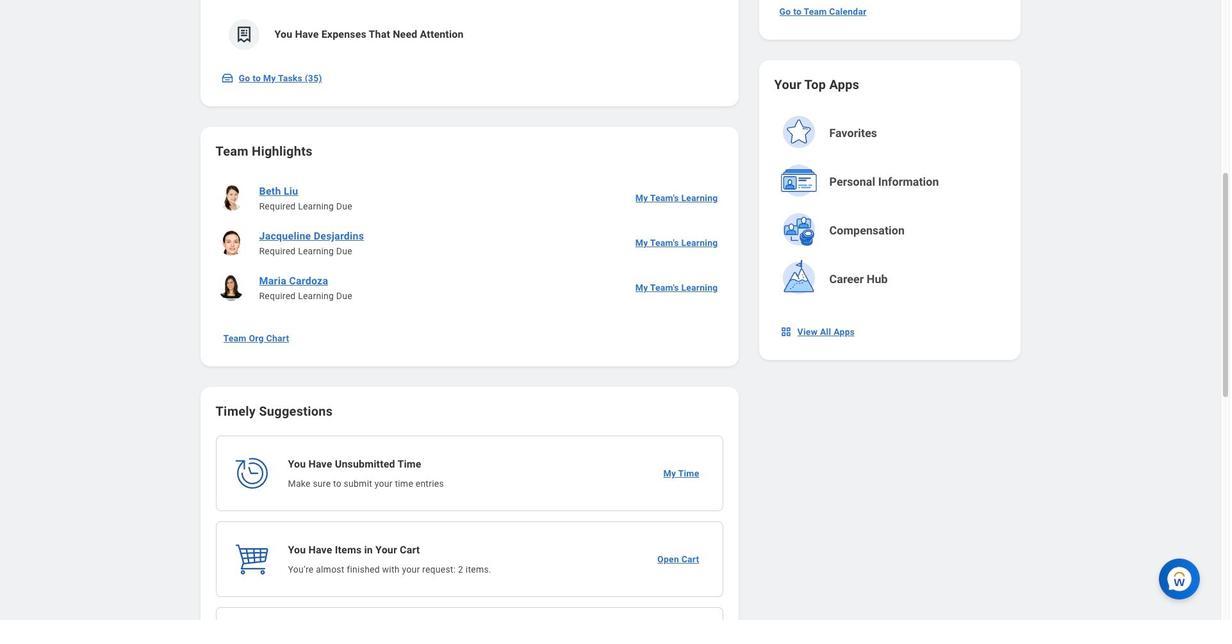 Task type: locate. For each thing, give the bounding box(es) containing it.
nbox image
[[779, 326, 792, 338]]

dashboard expenses image
[[234, 25, 253, 44]]

inbox image
[[221, 72, 234, 85]]

list
[[216, 176, 723, 310]]



Task type: vqa. For each thing, say whether or not it's contained in the screenshot.
the 'dashboard expenses' Icon
yes



